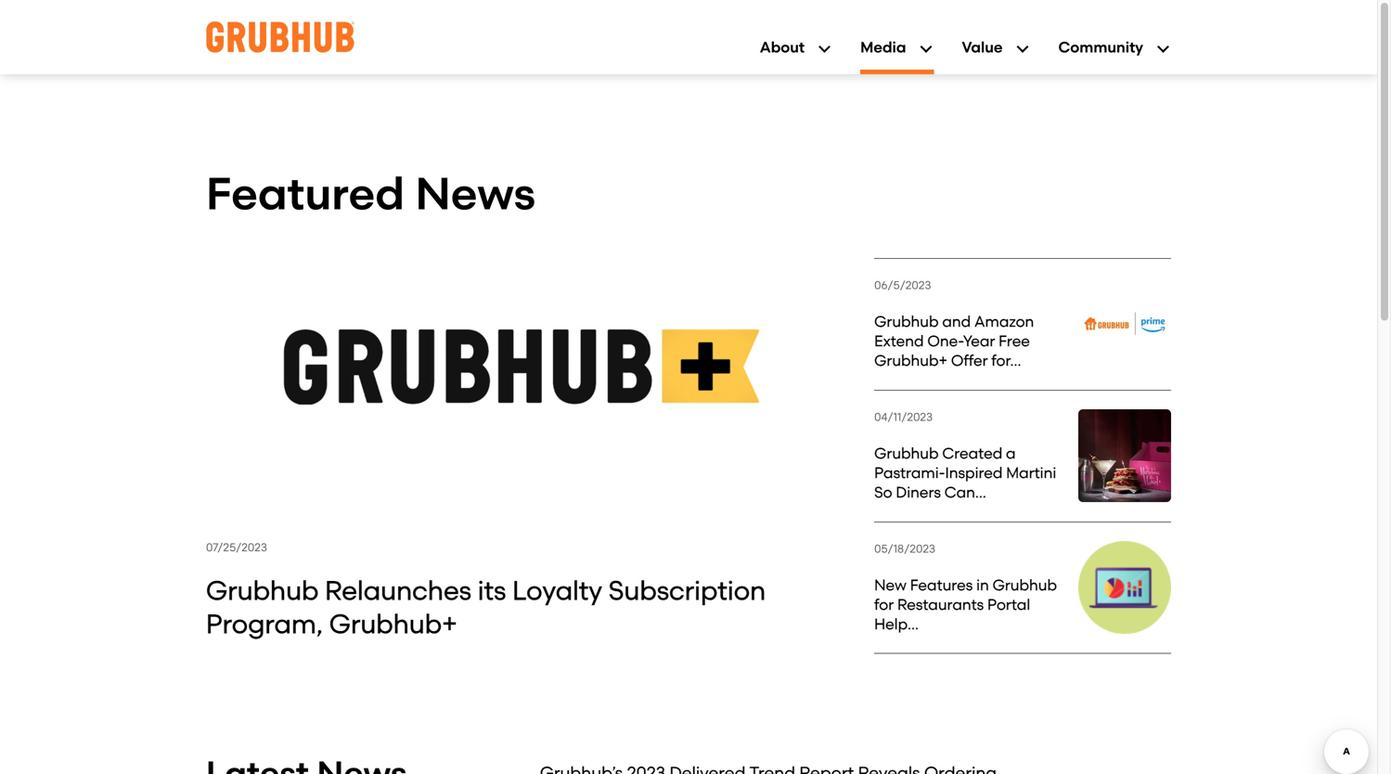 Task type: vqa. For each thing, say whether or not it's contained in the screenshot.
President for Tovar
no



Task type: describe. For each thing, give the bounding box(es) containing it.
new
[[875, 576, 907, 594]]

pastrami-
[[875, 464, 946, 482]]

for
[[875, 596, 894, 613]]

relaunches
[[325, 575, 472, 606]]

amazon
[[975, 313, 1035, 331]]

for...
[[992, 352, 1022, 370]]

diners
[[896, 484, 941, 501]]

and
[[943, 313, 971, 331]]

grubhub for grubhub relaunches its loyalty subscription program, grubhub+
[[206, 575, 319, 606]]

inspired
[[946, 464, 1003, 482]]

value
[[962, 39, 1003, 56]]

news
[[415, 167, 536, 220]]

created
[[943, 445, 1003, 462]]

community
[[1059, 39, 1144, 56]]

grubhub and amazon extend one-year free grubhub+ offer for... link
[[875, 312, 1060, 370]]

06/5/2023
[[875, 279, 932, 292]]

so
[[875, 484, 893, 501]]

grubhub relaunches its loyalty subscription program, grubhub+ link
[[206, 574, 838, 641]]

grubhub and amazon extend one-year free grubhub+ offer for...
[[875, 313, 1035, 370]]

its
[[478, 575, 506, 606]]

community link
[[1059, 39, 1172, 74]]

new features in grubhub for restaurants portal help... link
[[875, 575, 1060, 634]]

grubhub for grubhub created a pastrami-inspired martini so diners can...
[[875, 445, 939, 462]]

07/25/2023
[[206, 541, 267, 554]]

about
[[760, 39, 805, 56]]

features
[[910, 576, 973, 594]]

new features in grubhub for restaurants portal help...
[[875, 576, 1057, 633]]

about link
[[760, 39, 833, 74]]



Task type: locate. For each thing, give the bounding box(es) containing it.
media
[[861, 39, 907, 56]]

grubhub up program,
[[206, 575, 319, 606]]

grubhub for grubhub and amazon extend one-year free grubhub+ offer for...
[[875, 313, 939, 331]]

in
[[977, 576, 989, 594]]

1 vertical spatial grubhub+
[[329, 608, 458, 640]]

a
[[1006, 445, 1016, 462]]

logo image
[[206, 21, 355, 53]]

grubhub created a pastrami-inspired martini so diners can...
[[875, 445, 1057, 501]]

media link
[[861, 39, 934, 74]]

can...
[[945, 484, 987, 501]]

grubhub inside grubhub relaunches its loyalty subscription program, grubhub+
[[206, 575, 319, 606]]

year
[[964, 332, 996, 350]]

grubhub created a pastrami-inspired martini so diners can... link
[[875, 444, 1060, 502]]

help...
[[875, 615, 919, 633]]

portal
[[988, 596, 1031, 613]]

extend
[[875, 332, 924, 350]]

grubhub+ inside grubhub relaunches its loyalty subscription program, grubhub+
[[329, 608, 458, 640]]

grubhub+ down relaunches
[[329, 608, 458, 640]]

grubhub+
[[875, 352, 948, 370], [329, 608, 458, 640]]

grubhub inside grubhub created a pastrami-inspired martini so diners can...
[[875, 445, 939, 462]]

1 horizontal spatial grubhub+
[[875, 352, 948, 370]]

grubhub up extend
[[875, 313, 939, 331]]

05/18/2023
[[875, 542, 936, 555]]

0 horizontal spatial grubhub+
[[329, 608, 458, 640]]

offer
[[952, 352, 988, 370]]

grubhub inside new features in grubhub for restaurants portal help...
[[993, 576, 1057, 594]]

grubhub
[[875, 313, 939, 331], [875, 445, 939, 462], [206, 575, 319, 606], [993, 576, 1057, 594]]

grubhub+ down extend
[[875, 352, 948, 370]]

04/11/2023
[[875, 410, 933, 424]]

0 vertical spatial grubhub+
[[875, 352, 948, 370]]

free
[[999, 332, 1030, 350]]

grubhub up pastrami-
[[875, 445, 939, 462]]

restaurants
[[898, 596, 984, 613]]

value link
[[962, 39, 1031, 74]]

grubhub+ inside grubhub and amazon extend one-year free grubhub+ offer for...
[[875, 352, 948, 370]]

loyalty
[[513, 575, 603, 606]]

grubhub inside grubhub and amazon extend one-year free grubhub+ offer for...
[[875, 313, 939, 331]]

program,
[[206, 608, 323, 640]]

featured news
[[206, 167, 536, 220]]

martini
[[1007, 464, 1057, 482]]

grubhub up portal
[[993, 576, 1057, 594]]

featured
[[206, 167, 405, 220]]

subscription
[[609, 575, 766, 606]]

one-
[[928, 332, 964, 350]]

grubhub relaunches its loyalty subscription program, grubhub+
[[206, 575, 766, 640]]



